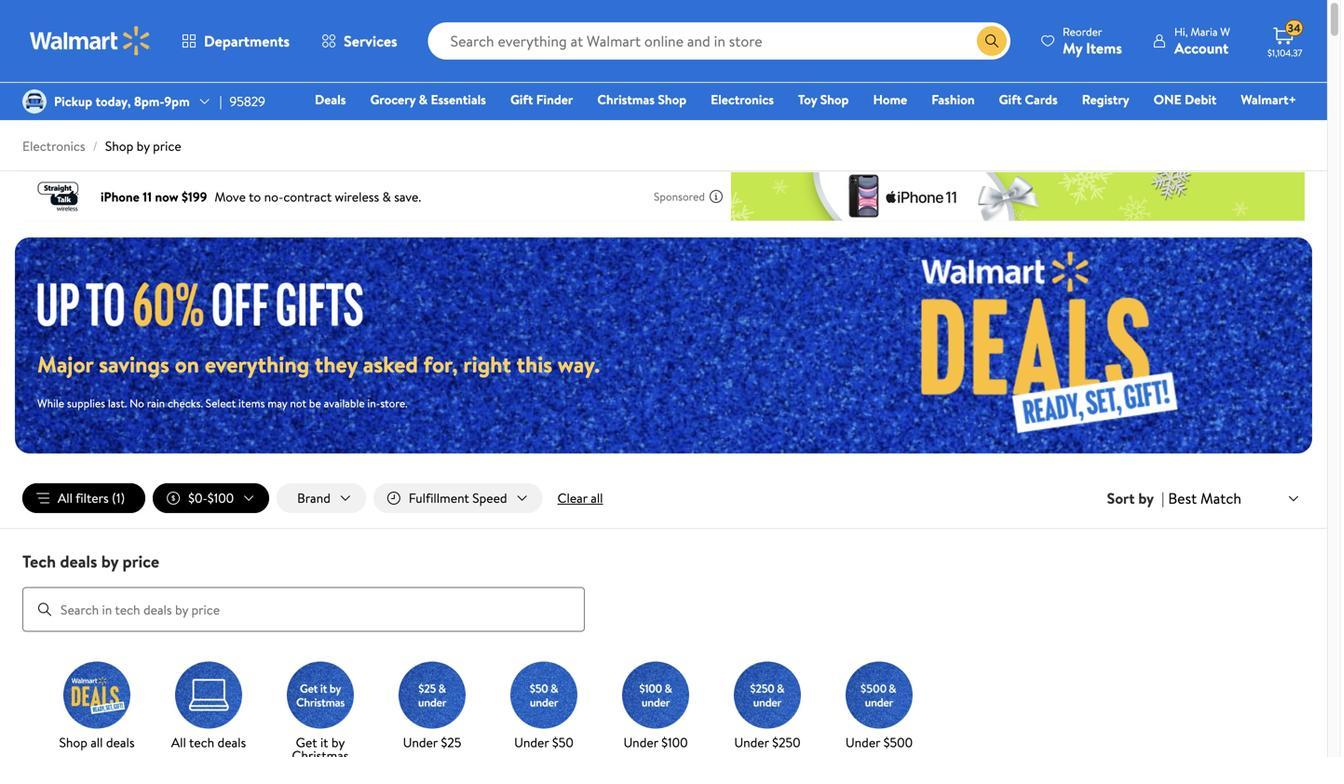 Task type: locate. For each thing, give the bounding box(es) containing it.
0 vertical spatial all
[[58, 489, 73, 507]]

$250
[[773, 734, 801, 752]]

0 horizontal spatial deals
[[60, 550, 97, 574]]

1 vertical spatial price
[[123, 550, 159, 574]]

price down 9pm
[[153, 137, 181, 155]]

0 vertical spatial all
[[591, 489, 603, 507]]

1 horizontal spatial deals
[[106, 734, 135, 752]]

0 horizontal spatial electronics
[[22, 137, 85, 155]]

speed
[[473, 489, 508, 507]]

walmart black friday deals for days image
[[805, 238, 1313, 454], [37, 280, 380, 326]]

under $250 image
[[734, 662, 801, 729]]

registry
[[1083, 90, 1130, 109]]

by right sort at the right of the page
[[1139, 488, 1155, 509]]

sort by |
[[1108, 488, 1165, 509]]

electronics / shop by price
[[22, 137, 181, 155]]

all inside the shop all deals 'link'
[[91, 734, 103, 752]]

3 under from the left
[[624, 734, 659, 752]]

best match button
[[1165, 486, 1306, 511]]

best
[[1169, 488, 1198, 509]]

all for shop
[[91, 734, 103, 752]]

0 vertical spatial electronics
[[711, 90, 774, 109]]

0 horizontal spatial |
[[220, 92, 222, 110]]

debit
[[1186, 90, 1217, 109]]

shop
[[658, 90, 687, 109], [821, 90, 849, 109], [105, 137, 133, 155], [59, 734, 87, 752]]

0 horizontal spatial electronics link
[[22, 137, 85, 155]]

shop inside 'link'
[[59, 734, 87, 752]]

last.
[[108, 395, 127, 411]]

under $500 image
[[846, 662, 913, 729]]

| left best at right
[[1162, 488, 1165, 509]]

under $50 link
[[496, 662, 593, 754]]

0 horizontal spatial christmas
[[292, 747, 349, 758]]

under $50 image
[[511, 662, 578, 729]]

price down (1)
[[123, 550, 159, 574]]

all inside button
[[58, 489, 73, 507]]

tech
[[189, 734, 215, 752]]

0 horizontal spatial $100
[[208, 489, 234, 507]]

all right clear
[[591, 489, 603, 507]]

deals inside all tech deals link
[[218, 734, 246, 752]]

electronics for electronics / shop by price
[[22, 137, 85, 155]]

34
[[1289, 20, 1302, 36]]

Tech deals by price search field
[[0, 550, 1328, 632]]

one debit
[[1154, 90, 1217, 109]]

under for under $50
[[515, 734, 549, 752]]

1 gift from the left
[[511, 90, 533, 109]]

5 under from the left
[[846, 734, 881, 752]]

deals
[[315, 90, 346, 109]]

gift
[[511, 90, 533, 109], [1000, 90, 1022, 109]]

hi,
[[1175, 24, 1189, 40]]

all inside clear all button
[[591, 489, 603, 507]]

2 gift from the left
[[1000, 90, 1022, 109]]

under left '$50'
[[515, 734, 549, 752]]

1 horizontal spatial christmas
[[598, 90, 655, 109]]

deals link
[[307, 89, 355, 110]]

1 horizontal spatial all
[[171, 734, 186, 752]]

way.
[[558, 349, 600, 380]]

under $500
[[846, 734, 913, 752]]

right
[[464, 349, 511, 380]]

walmart+
[[1242, 90, 1297, 109]]

| left 95829
[[220, 92, 222, 110]]

best match
[[1169, 488, 1242, 509]]

under left $250
[[735, 734, 770, 752]]

toy shop
[[799, 90, 849, 109]]

christmas shop
[[598, 90, 687, 109]]

deals for all
[[218, 734, 246, 752]]

christmas down get gifts in time for christmas. image
[[292, 747, 349, 758]]

gift finder link
[[502, 89, 582, 110]]

95829
[[230, 92, 266, 110]]

0 vertical spatial electronics link
[[703, 89, 783, 110]]

deals inside the shop all deals 'link'
[[106, 734, 135, 752]]

1 horizontal spatial gift
[[1000, 90, 1022, 109]]

by down 8pm-
[[137, 137, 150, 155]]

gift for gift cards
[[1000, 90, 1022, 109]]

0 vertical spatial christmas
[[598, 90, 655, 109]]

under down under $100 'image'
[[624, 734, 659, 752]]

electronics left /
[[22, 137, 85, 155]]

by down (1)
[[101, 550, 119, 574]]

not
[[290, 395, 307, 411]]

all down "shop all deals" image
[[91, 734, 103, 752]]

under for under $250
[[735, 734, 770, 752]]

toy
[[799, 90, 818, 109]]

8pm-
[[134, 92, 164, 110]]

reorder
[[1063, 24, 1103, 40]]

1 vertical spatial electronics link
[[22, 137, 85, 155]]

gift left 'cards'
[[1000, 90, 1022, 109]]

all
[[58, 489, 73, 507], [171, 734, 186, 752]]

all tech deals link
[[160, 662, 257, 754]]

by inside sort and filter section element
[[1139, 488, 1155, 509]]

1 horizontal spatial all
[[591, 489, 603, 507]]

0 vertical spatial $100
[[208, 489, 234, 507]]

supplies
[[67, 395, 105, 411]]

$100 inside $0-$100 dropdown button
[[208, 489, 234, 507]]

clear all button
[[550, 484, 611, 514]]

$100
[[208, 489, 234, 507], [662, 734, 688, 752]]

electronics down 'walmart site-wide' search box
[[711, 90, 774, 109]]

1 horizontal spatial |
[[1162, 488, 1165, 509]]

savings
[[99, 349, 169, 380]]

0 horizontal spatial all
[[91, 734, 103, 752]]

0 horizontal spatial all
[[58, 489, 73, 507]]

deals
[[60, 550, 97, 574], [106, 734, 135, 752], [218, 734, 246, 752]]

under $100 image
[[623, 662, 690, 729]]

today,
[[96, 92, 131, 110]]

electronics for electronics
[[711, 90, 774, 109]]

fashion link
[[924, 89, 984, 110]]

w
[[1221, 24, 1231, 40]]

2 under from the left
[[515, 734, 549, 752]]

reorder my items
[[1063, 24, 1123, 58]]

all left filters
[[58, 489, 73, 507]]

 image
[[22, 89, 47, 114]]

1 horizontal spatial electronics
[[711, 90, 774, 109]]

$100 for $0-$100
[[208, 489, 234, 507]]

1 horizontal spatial walmart black friday deals for days image
[[805, 238, 1313, 454]]

shop all deals link
[[48, 662, 145, 754]]

items
[[1087, 38, 1123, 58]]

2 horizontal spatial deals
[[218, 734, 246, 752]]

home
[[874, 90, 908, 109]]

1 vertical spatial |
[[1162, 488, 1165, 509]]

1 vertical spatial $100
[[662, 734, 688, 752]]

by right it
[[332, 734, 345, 752]]

1 horizontal spatial $100
[[662, 734, 688, 752]]

under $25 image
[[399, 662, 466, 729]]

1 under from the left
[[403, 734, 438, 752]]

all left tech
[[171, 734, 186, 752]]

under
[[403, 734, 438, 752], [515, 734, 549, 752], [624, 734, 659, 752], [735, 734, 770, 752], [846, 734, 881, 752]]

christmas
[[598, 90, 655, 109], [292, 747, 349, 758]]

all tech deals image
[[175, 662, 242, 729]]

store.
[[380, 395, 408, 411]]

christmas shop link
[[589, 89, 695, 110]]

clear
[[558, 489, 588, 507]]

christmas right finder in the top of the page
[[598, 90, 655, 109]]

$50
[[552, 734, 574, 752]]

under $25
[[403, 734, 462, 752]]

4 under from the left
[[735, 734, 770, 752]]

shop down "shop all deals" image
[[59, 734, 87, 752]]

1 vertical spatial electronics
[[22, 137, 85, 155]]

under $50
[[515, 734, 574, 752]]

fashion
[[932, 90, 975, 109]]

electronics link down 'walmart site-wide' search box
[[703, 89, 783, 110]]

1 vertical spatial all
[[91, 734, 103, 752]]

0 horizontal spatial gift
[[511, 90, 533, 109]]

|
[[220, 92, 222, 110], [1162, 488, 1165, 509]]

major savings on everything they asked for, right this way.
[[37, 349, 600, 380]]

by
[[137, 137, 150, 155], [1139, 488, 1155, 509], [101, 550, 119, 574], [332, 734, 345, 752]]

fulfillment speed
[[409, 489, 508, 507]]

gift left finder in the top of the page
[[511, 90, 533, 109]]

gift cards
[[1000, 90, 1058, 109]]

all filters (1)
[[58, 489, 125, 507]]

they
[[315, 349, 358, 380]]

finder
[[537, 90, 573, 109]]

all
[[591, 489, 603, 507], [91, 734, 103, 752]]

may
[[268, 395, 287, 411]]

Search search field
[[428, 22, 1011, 60]]

$100 inside under $100 link
[[662, 734, 688, 752]]

electronics link left /
[[22, 137, 85, 155]]

my
[[1063, 38, 1083, 58]]

all for all filters (1)
[[58, 489, 73, 507]]

1 vertical spatial christmas
[[292, 747, 349, 758]]

in-
[[368, 395, 380, 411]]

under left '$500' at the bottom right of the page
[[846, 734, 881, 752]]

1 vertical spatial all
[[171, 734, 186, 752]]

grocery & essentials
[[370, 90, 486, 109]]

select
[[206, 395, 236, 411]]

services
[[344, 31, 398, 51]]

under left $25
[[403, 734, 438, 752]]

gift for gift finder
[[511, 90, 533, 109]]



Task type: describe. For each thing, give the bounding box(es) containing it.
asked
[[363, 349, 418, 380]]

shop right toy
[[821, 90, 849, 109]]

under for under $25
[[403, 734, 438, 752]]

brand button
[[277, 484, 366, 514]]

toy shop link
[[790, 89, 858, 110]]

under $250 link
[[719, 662, 816, 754]]

under for under $100
[[624, 734, 659, 752]]

under $100
[[624, 734, 688, 752]]

for,
[[424, 349, 458, 380]]

by inside search field
[[101, 550, 119, 574]]

items
[[239, 395, 265, 411]]

under $25 link
[[384, 662, 481, 754]]

shop down search search field
[[658, 90, 687, 109]]

all for all tech deals
[[171, 734, 186, 752]]

get
[[296, 734, 317, 752]]

account
[[1175, 38, 1229, 58]]

gift cards link
[[991, 89, 1067, 110]]

Walmart Site-Wide search field
[[428, 22, 1011, 60]]

sort
[[1108, 488, 1136, 509]]

gift finder
[[511, 90, 573, 109]]

under $100 link
[[608, 662, 705, 754]]

walmart+ link
[[1233, 89, 1306, 110]]

$0-$100 button
[[153, 484, 269, 514]]

price inside search field
[[123, 550, 159, 574]]

$25
[[441, 734, 462, 752]]

$0-
[[188, 489, 208, 507]]

0 horizontal spatial walmart black friday deals for days image
[[37, 280, 380, 326]]

be
[[309, 395, 321, 411]]

essentials
[[431, 90, 486, 109]]

get gifts in time for christmas. image
[[287, 662, 354, 729]]

walmart image
[[30, 26, 151, 56]]

this
[[517, 349, 553, 380]]

| inside sort and filter section element
[[1162, 488, 1165, 509]]

get it by christmas link
[[272, 662, 369, 758]]

&
[[419, 90, 428, 109]]

all tech deals
[[171, 734, 246, 752]]

shop all deals
[[59, 734, 135, 752]]

$0-$100
[[188, 489, 234, 507]]

services button
[[306, 19, 413, 63]]

home link
[[865, 89, 916, 110]]

grocery & essentials link
[[362, 89, 495, 110]]

hi, maria w account
[[1175, 24, 1231, 58]]

it
[[321, 734, 328, 752]]

pickup today, 8pm-9pm
[[54, 92, 190, 110]]

cards
[[1025, 90, 1058, 109]]

brand
[[297, 489, 331, 507]]

by inside get it by christmas
[[332, 734, 345, 752]]

one debit link
[[1146, 89, 1226, 110]]

get it by christmas
[[292, 734, 349, 758]]

no
[[130, 395, 144, 411]]

shop right /
[[105, 137, 133, 155]]

$100 for under $100
[[662, 734, 688, 752]]

major
[[37, 349, 93, 380]]

departments button
[[166, 19, 306, 63]]

deals for shop
[[106, 734, 135, 752]]

under $250
[[735, 734, 801, 752]]

deals inside tech deals by price search field
[[60, 550, 97, 574]]

$500
[[884, 734, 913, 752]]

rain
[[147, 395, 165, 411]]

search icon image
[[985, 34, 1000, 48]]

under for under $500
[[846, 734, 881, 752]]

clear all
[[558, 489, 603, 507]]

tech deals by price
[[22, 550, 159, 574]]

1 horizontal spatial electronics link
[[703, 89, 783, 110]]

9pm
[[164, 92, 190, 110]]

0 vertical spatial price
[[153, 137, 181, 155]]

shop all deals image
[[63, 662, 130, 729]]

(1)
[[112, 489, 125, 507]]

all filters (1) button
[[22, 484, 145, 514]]

maria
[[1191, 24, 1218, 40]]

fulfillment speed button
[[374, 484, 543, 514]]

sort and filter section element
[[0, 469, 1328, 528]]

| 95829
[[220, 92, 266, 110]]

available
[[324, 395, 365, 411]]

while
[[37, 395, 64, 411]]

pickup
[[54, 92, 92, 110]]

fulfillment
[[409, 489, 470, 507]]

on
[[175, 349, 199, 380]]

search image
[[37, 603, 52, 618]]

registry link
[[1074, 89, 1139, 110]]

/
[[93, 137, 98, 155]]

checks.
[[168, 395, 203, 411]]

$1,104.37
[[1268, 47, 1303, 59]]

Search in tech deals by price search field
[[22, 588, 585, 632]]

filters
[[76, 489, 109, 507]]

match
[[1201, 488, 1242, 509]]

0 vertical spatial |
[[220, 92, 222, 110]]

all for clear
[[591, 489, 603, 507]]

while supplies last. no rain checks. select items may not be available in-store.
[[37, 395, 408, 411]]

under $500 link
[[831, 662, 928, 754]]



Task type: vqa. For each thing, say whether or not it's contained in the screenshot.
SS400 on the bottom of the page
no



